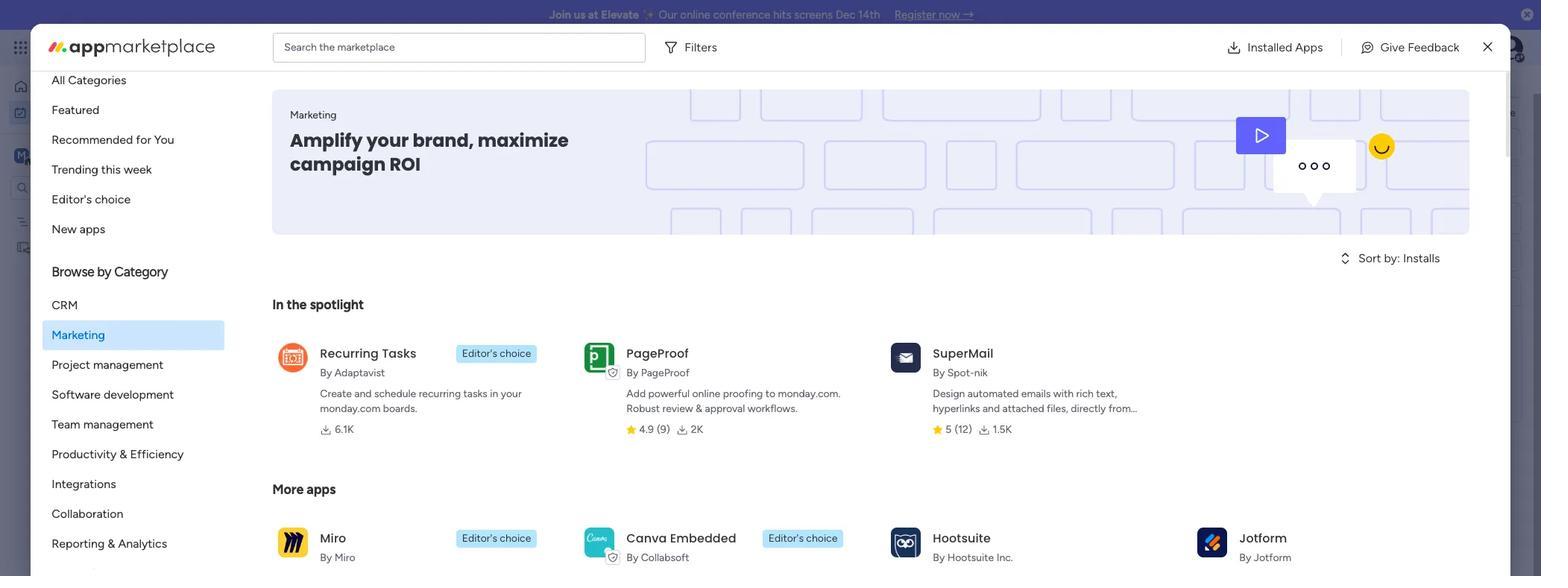 Task type: locate. For each thing, give the bounding box(es) containing it.
inbox image
[[1313, 40, 1327, 55]]

monday.com down "create"
[[320, 403, 381, 415]]

0 horizontal spatial to
[[766, 388, 776, 400]]

1 vertical spatial apps
[[307, 482, 336, 498]]

week right this
[[124, 163, 152, 177]]

& up 2k
[[696, 403, 703, 415]]

collaboration
[[52, 507, 123, 521]]

1 vertical spatial and
[[354, 388, 372, 400]]

your right search image
[[367, 128, 409, 153]]

workspace image
[[14, 147, 29, 164]]

1 vertical spatial &
[[120, 447, 127, 462]]

0 vertical spatial miro
[[320, 530, 346, 547]]

recommended
[[52, 133, 133, 147]]

1 vertical spatial work
[[50, 106, 72, 118]]

my up boards,
[[1333, 75, 1350, 92]]

list box
[[0, 206, 190, 461]]

0 vertical spatial and
[[1387, 107, 1404, 119]]

1
[[266, 216, 271, 229]]

work for my
[[50, 106, 72, 118]]

0 vertical spatial items
[[444, 125, 470, 137]]

0 vertical spatial &
[[696, 403, 703, 415]]

0 vertical spatial people
[[1260, 138, 1292, 150]]

monday.com down hyperlinks
[[933, 418, 994, 430]]

1.5k
[[993, 424, 1012, 436]]

& left efficiency
[[120, 447, 127, 462]]

customize for customize my work
[[1266, 75, 1330, 92]]

create
[[320, 388, 352, 400]]

board
[[52, 215, 79, 228]]

& left analytics
[[108, 537, 115, 551]]

supermail
[[933, 345, 994, 362]]

/ right date
[[355, 481, 362, 500]]

6.1k
[[335, 424, 354, 436]]

1 vertical spatial management
[[93, 358, 163, 372]]

work down home
[[50, 106, 72, 118]]

0 horizontal spatial the
[[287, 297, 307, 313]]

2 vertical spatial management
[[83, 418, 154, 432]]

1 horizontal spatial people
[[1260, 138, 1292, 150]]

miro
[[320, 530, 346, 547], [335, 552, 355, 565]]

1 vertical spatial 0
[[299, 432, 305, 444]]

1 horizontal spatial apps
[[307, 482, 336, 498]]

work
[[120, 39, 147, 56], [50, 106, 72, 118]]

list box containing my board
[[0, 206, 190, 461]]

the left boards,
[[1290, 107, 1305, 119]]

miro up by miro
[[320, 530, 346, 547]]

1 horizontal spatial first board
[[852, 217, 902, 230]]

work inside 'button'
[[50, 106, 72, 118]]

1 horizontal spatial your
[[501, 388, 522, 400]]

at
[[588, 8, 599, 22]]

0 vertical spatial status
[[1362, 185, 1393, 198]]

my down home
[[33, 106, 47, 118]]

0 vertical spatial your
[[367, 128, 409, 153]]

jacob simon image
[[1500, 36, 1524, 60]]

work inside main content
[[1353, 75, 1383, 92]]

approval
[[705, 403, 745, 415]]

banner logo image
[[1180, 89, 1452, 235]]

1 vertical spatial customize
[[500, 125, 550, 137]]

my work
[[224, 87, 324, 120]]

you
[[154, 133, 174, 147]]

0 horizontal spatial 0
[[299, 432, 305, 444]]

installed
[[1248, 40, 1293, 54]]

crm
[[52, 298, 78, 312]]

and down automated
[[983, 403, 1000, 415]]

1 horizontal spatial monday.com
[[933, 418, 994, 430]]

apps right more
[[307, 482, 336, 498]]

this
[[101, 163, 121, 177]]

1 vertical spatial board
[[875, 217, 902, 230]]

1 vertical spatial pageproof
[[641, 367, 690, 380]]

more
[[272, 482, 304, 498]]

in
[[490, 388, 498, 400]]

and down adaptavist
[[354, 388, 372, 400]]

reporting & analytics
[[52, 537, 167, 551]]

0 vertical spatial apps
[[80, 222, 105, 236]]

1 image
[[1324, 31, 1337, 47]]

2 horizontal spatial &
[[696, 403, 703, 415]]

& for efficiency
[[120, 447, 127, 462]]

2 vertical spatial and
[[983, 403, 1000, 415]]

0 vertical spatial online
[[680, 8, 711, 22]]

the inside main content
[[1290, 107, 1305, 119]]

week down in the spotlight
[[282, 320, 317, 339]]

online up 'approval'
[[692, 388, 721, 400]]

a
[[308, 481, 317, 500]]

status for status column
[[1260, 212, 1291, 225]]

2 horizontal spatial the
[[1290, 107, 1305, 119]]

& inside the add powerful online proofing to monday.com. robust review & approval workflows.
[[696, 403, 703, 415]]

0 horizontal spatial apps
[[80, 222, 105, 236]]

0 horizontal spatial marketing
[[52, 328, 105, 342]]

without
[[251, 481, 304, 500]]

0 vertical spatial to
[[1487, 107, 1497, 119]]

app logo image
[[278, 343, 308, 373], [585, 343, 615, 373], [891, 343, 921, 373], [278, 528, 308, 558], [585, 528, 615, 558], [891, 528, 921, 558], [1198, 528, 1228, 558]]

app logo image for by hootsuite inc.
[[891, 528, 921, 558]]

this week /
[[251, 320, 331, 339]]

from
[[1109, 403, 1131, 415]]

0 horizontal spatial board
[[58, 241, 85, 253]]

apps right board
[[80, 222, 105, 236]]

1 horizontal spatial items
[[343, 378, 368, 391]]

/ down in the spotlight
[[320, 320, 327, 339]]

customize for customize
[[500, 125, 550, 137]]

see plans button
[[241, 37, 313, 59]]

0 vertical spatial monday.com
[[320, 403, 381, 415]]

give
[[1381, 40, 1405, 54]]

the for boards,
[[1290, 107, 1305, 119]]

app logo image left 'jotform by jotform' in the right bottom of the page
[[1198, 528, 1228, 558]]

2 horizontal spatial board
[[905, 185, 932, 198]]

work up the amplify
[[264, 87, 324, 120]]

the for marketplace
[[319, 41, 335, 53]]

2 vertical spatial week
[[284, 374, 320, 392]]

customize inside button
[[500, 125, 550, 137]]

and left people
[[1387, 107, 1404, 119]]

first inside main content
[[852, 217, 872, 230]]

directly
[[1071, 403, 1106, 415]]

design automated emails with rich text, hyperlinks and attached files, directly from monday.com
[[933, 388, 1131, 430]]

work right monday at top
[[120, 39, 147, 56]]

1 vertical spatial miro
[[335, 552, 355, 565]]

0 vertical spatial work
[[120, 39, 147, 56]]

1 vertical spatial monday.com
[[933, 418, 994, 430]]

items down recurring
[[343, 378, 368, 391]]

work up columns
[[1353, 75, 1383, 92]]

hide done items
[[393, 125, 470, 137]]

marketing amplify your brand, maximize campaign roi
[[290, 109, 569, 177]]

0 horizontal spatial &
[[108, 537, 115, 551]]

app logo image left by miro
[[278, 528, 308, 558]]

0 vertical spatial pageproof
[[627, 345, 689, 362]]

marketing inside marketing amplify your brand, maximize campaign roi
[[290, 109, 337, 122]]

miro down date
[[335, 552, 355, 565]]

1 vertical spatial online
[[692, 388, 721, 400]]

1 vertical spatial marketing
[[52, 328, 105, 342]]

automated
[[968, 388, 1019, 400]]

0 inside next week / 0 items
[[333, 378, 340, 391]]

trending
[[52, 163, 98, 177]]

screens
[[794, 8, 833, 22]]

0 vertical spatial first board
[[852, 217, 902, 230]]

1 vertical spatial items
[[343, 378, 368, 391]]

1 horizontal spatial work
[[1353, 75, 1383, 92]]

1 horizontal spatial customize
[[1266, 75, 1330, 92]]

0 horizontal spatial your
[[367, 128, 409, 153]]

jotform
[[1240, 530, 1288, 547], [1254, 552, 1292, 565]]

1 vertical spatial to
[[766, 388, 776, 400]]

more apps
[[272, 482, 336, 498]]

software
[[52, 388, 101, 402]]

1 vertical spatial people
[[1160, 185, 1192, 198]]

0 vertical spatial first
[[852, 217, 872, 230]]

items left 6.1k
[[308, 432, 334, 444]]

dapulse x slim image
[[1484, 38, 1493, 56]]

amplify
[[290, 128, 363, 153]]

robust
[[627, 403, 660, 415]]

app logo image left hootsuite by hootsuite inc.
[[891, 528, 921, 558]]

editor's choice for miro
[[462, 532, 531, 545]]

choice
[[95, 192, 131, 207], [500, 348, 531, 360], [500, 532, 531, 545], [806, 532, 838, 545]]

editor's choice for recurring tasks
[[462, 348, 531, 360]]

week left "create"
[[284, 374, 320, 392]]

schedule
[[374, 388, 416, 400]]

the
[[319, 41, 335, 53], [1290, 107, 1305, 119], [287, 297, 307, 313]]

1 horizontal spatial 0
[[333, 378, 340, 391]]

app logo image for by adaptavist
[[278, 343, 308, 373]]

my for my board
[[35, 215, 49, 228]]

apps
[[80, 222, 105, 236], [307, 482, 336, 498]]

online right our in the top of the page
[[680, 8, 711, 22]]

0 vertical spatial the
[[319, 41, 335, 53]]

pageproof by pageproof
[[627, 345, 690, 380]]

tasks
[[382, 345, 417, 362]]

choice for recurring tasks
[[500, 348, 531, 360]]

0 horizontal spatial status
[[1260, 212, 1291, 225]]

and inside main content
[[1387, 107, 1404, 119]]

choose
[[1251, 107, 1287, 119]]

items right done
[[444, 125, 470, 137]]

marketing up project
[[52, 328, 105, 342]]

1 vertical spatial the
[[1290, 107, 1305, 119]]

1 vertical spatial first board
[[35, 241, 85, 253]]

status down date
[[1260, 212, 1291, 225]]

0 horizontal spatial first board
[[35, 241, 85, 253]]

1 horizontal spatial and
[[983, 403, 1000, 415]]

main content
[[198, 36, 1540, 576]]

option
[[0, 208, 190, 211]]

status
[[1362, 185, 1393, 198], [1260, 212, 1291, 225]]

with
[[1054, 388, 1074, 400]]

your right 'in'
[[501, 388, 522, 400]]

emails
[[1022, 388, 1051, 400]]

people
[[1260, 138, 1292, 150], [1160, 185, 1192, 198]]

/ right overdue
[[313, 186, 320, 204]]

2 vertical spatial &
[[108, 537, 115, 551]]

editor's choice for canva embedded
[[769, 532, 838, 545]]

0 horizontal spatial people
[[1160, 185, 1192, 198]]

my inside list box
[[35, 215, 49, 228]]

by inside hootsuite by hootsuite inc.
[[933, 552, 945, 565]]

to inside the add powerful online proofing to monday.com. robust review & approval workflows.
[[766, 388, 776, 400]]

working
[[1346, 216, 1385, 229]]

all
[[52, 73, 65, 87]]

2 vertical spatial items
[[308, 432, 334, 444]]

overdue /
[[251, 186, 323, 204]]

marketing for marketing amplify your brand, maximize campaign roi
[[290, 109, 337, 122]]

0 horizontal spatial work
[[50, 106, 72, 118]]

app logo image for by miro
[[278, 528, 308, 558]]

0 horizontal spatial and
[[354, 388, 372, 400]]

app logo image left spot- at the bottom of page
[[891, 343, 921, 373]]

0 vertical spatial customize
[[1266, 75, 1330, 92]]

0 items
[[299, 432, 334, 444]]

1 horizontal spatial marketing
[[290, 109, 337, 122]]

1 horizontal spatial work
[[120, 39, 147, 56]]

my down see plans button
[[224, 87, 258, 120]]

0 horizontal spatial monday.com
[[320, 403, 381, 415]]

1 horizontal spatial &
[[120, 447, 127, 462]]

my inside 'button'
[[33, 106, 47, 118]]

app logo image down 'this week /'
[[278, 343, 308, 373]]

/
[[313, 186, 320, 204], [320, 320, 327, 339], [323, 374, 330, 392], [355, 481, 362, 500]]

0 down recurring
[[333, 378, 340, 391]]

marketing up the amplify
[[290, 109, 337, 122]]

overdue
[[251, 186, 309, 204]]

my inside main content
[[1333, 75, 1350, 92]]

search
[[284, 41, 317, 53]]

editor's for recurring tasks
[[462, 348, 497, 360]]

integrations
[[52, 477, 116, 491]]

apps for new apps
[[80, 222, 105, 236]]

monday.com inside design automated emails with rich text, hyperlinks and attached files, directly from monday.com
[[933, 418, 994, 430]]

category
[[114, 264, 168, 280]]

board
[[905, 185, 932, 198], [875, 217, 902, 230], [58, 241, 85, 253]]

0 horizontal spatial work
[[264, 87, 324, 120]]

0 vertical spatial 0
[[333, 378, 340, 391]]

0 vertical spatial marketing
[[290, 109, 337, 122]]

columns
[[1345, 107, 1384, 119]]

marketing for marketing
[[52, 328, 105, 342]]

m
[[17, 149, 26, 161]]

customize button
[[476, 119, 556, 143]]

1 horizontal spatial the
[[319, 41, 335, 53]]

0 left 6.1k
[[299, 432, 305, 444]]

1 vertical spatial week
[[282, 320, 317, 339]]

v2 info image
[[1499, 318, 1509, 334]]

the right in
[[287, 297, 307, 313]]

by collabsoft
[[627, 552, 689, 565]]

brand,
[[413, 128, 474, 153]]

2 horizontal spatial items
[[444, 125, 470, 137]]

1 vertical spatial first
[[35, 241, 55, 253]]

1 horizontal spatial to
[[1487, 107, 1497, 119]]

0 horizontal spatial customize
[[500, 125, 550, 137]]

first board inside list box
[[35, 241, 85, 253]]

editor's for canva embedded
[[769, 532, 804, 545]]

design
[[933, 388, 965, 400]]

2 vertical spatial board
[[58, 241, 85, 253]]

next
[[251, 374, 281, 392]]

status up working on it
[[1362, 185, 1393, 198]]

2 vertical spatial the
[[287, 297, 307, 313]]

1 horizontal spatial status
[[1362, 185, 1393, 198]]

my left board
[[35, 215, 49, 228]]

feedback
[[1408, 40, 1460, 54]]

choice for miro
[[500, 532, 531, 545]]

0 vertical spatial week
[[124, 163, 152, 177]]

to right the like
[[1487, 107, 1497, 119]]

None search field
[[220, 119, 360, 143]]

by inside 'pageproof by pageproof'
[[627, 367, 639, 380]]

to up workflows.
[[766, 388, 776, 400]]

the for spotlight
[[287, 297, 307, 313]]

my work button
[[9, 100, 160, 124]]

monday
[[66, 39, 118, 56]]

1 horizontal spatial first
[[852, 217, 872, 230]]

the right search
[[319, 41, 335, 53]]

pageproof
[[627, 345, 689, 362], [641, 367, 690, 380]]

browse by category
[[52, 264, 168, 280]]

(12)
[[955, 424, 972, 436]]

plans
[[281, 41, 306, 54]]

1 horizontal spatial board
[[875, 217, 902, 230]]

2 horizontal spatial and
[[1387, 107, 1404, 119]]

select product image
[[13, 40, 28, 55]]

for
[[136, 133, 151, 147]]

give feedback
[[1381, 40, 1460, 54]]

and inside design automated emails with rich text, hyperlinks and attached files, directly from monday.com
[[983, 403, 1000, 415]]

1 vertical spatial your
[[501, 388, 522, 400]]

management for project management
[[93, 358, 163, 372]]

management
[[150, 39, 232, 56], [93, 358, 163, 372], [83, 418, 154, 432]]

0 horizontal spatial first
[[35, 241, 55, 253]]

1 vertical spatial status
[[1260, 212, 1291, 225]]

monday.com.
[[778, 388, 841, 400]]



Task type: vqa. For each thing, say whether or not it's contained in the screenshot.
topmost online
yes



Task type: describe. For each thing, give the bounding box(es) containing it.
analytics
[[118, 537, 167, 551]]

board inside first board link
[[875, 217, 902, 230]]

powerful
[[648, 388, 690, 400]]

jotform by jotform
[[1240, 530, 1292, 565]]

boards.
[[383, 403, 417, 415]]

5 (12)
[[946, 424, 972, 436]]

notifications image
[[1280, 40, 1295, 55]]

first board inside main content
[[852, 217, 902, 230]]

items inside next week / 0 items
[[343, 378, 368, 391]]

monday work management
[[66, 39, 232, 56]]

featured
[[52, 103, 99, 117]]

choice for canva embedded
[[806, 532, 838, 545]]

work for monday
[[120, 39, 147, 56]]

app logo image for by spot-nik
[[891, 343, 921, 373]]

maximize
[[478, 128, 569, 153]]

adaptavist
[[335, 367, 385, 380]]

categories
[[68, 73, 126, 87]]

app logo image left 'pageproof by pageproof' at left bottom
[[585, 343, 615, 373]]

main
[[34, 148, 60, 162]]

your inside marketing amplify your brand, maximize campaign roi
[[367, 128, 409, 153]]

collabsoft
[[641, 552, 689, 565]]

tasks
[[464, 388, 488, 400]]

attached
[[1003, 403, 1045, 415]]

you'd
[[1441, 107, 1467, 119]]

working on it
[[1346, 216, 1408, 229]]

search image
[[342, 125, 354, 137]]

canva
[[627, 530, 667, 547]]

on
[[1387, 216, 1399, 229]]

installed apps button
[[1215, 32, 1335, 62]]

1 vertical spatial jotform
[[1254, 552, 1292, 565]]

by miro
[[320, 552, 355, 565]]

sort
[[1359, 251, 1381, 265]]

us
[[574, 8, 586, 22]]

14th
[[858, 8, 880, 22]]

hootsuite by hootsuite inc.
[[933, 530, 1013, 565]]

date
[[1262, 185, 1284, 198]]

5
[[946, 424, 952, 436]]

app logo image for by jotform
[[1198, 528, 1228, 558]]

first board group
[[1260, 346, 1509, 397]]

week for next
[[284, 374, 320, 392]]

status for status
[[1362, 185, 1393, 198]]

new
[[52, 222, 77, 236]]

register now → link
[[895, 8, 974, 22]]

proofing
[[723, 388, 763, 400]]

my for my work
[[33, 106, 47, 118]]

conference
[[713, 8, 771, 22]]

in
[[272, 297, 284, 313]]

by inside 'jotform by jotform'
[[1240, 552, 1252, 565]]

Search in workspace field
[[31, 179, 125, 196]]

home
[[34, 80, 63, 92]]

0 horizontal spatial items
[[308, 432, 334, 444]]

dec
[[836, 8, 856, 22]]

week for this
[[282, 320, 317, 339]]

browse
[[52, 264, 94, 280]]

to inside main content
[[1487, 107, 1497, 119]]

workspace
[[63, 148, 122, 162]]

online inside the add powerful online proofing to monday.com. robust review & approval workflows.
[[692, 388, 721, 400]]

register now →
[[895, 8, 974, 22]]

software development
[[52, 388, 174, 402]]

marketplace
[[337, 41, 395, 53]]

team
[[52, 418, 80, 432]]

spotlight
[[310, 297, 364, 313]]

search everything image
[[1415, 40, 1430, 55]]

app logo image left canva
[[585, 528, 615, 558]]

0 vertical spatial hootsuite
[[933, 530, 991, 547]]

add powerful online proofing to monday.com. robust review & approval workflows.
[[627, 388, 841, 415]]

my for my work
[[224, 87, 258, 120]]

main content containing overdue /
[[198, 36, 1540, 576]]

join
[[549, 8, 571, 22]]

productivity & efficiency
[[52, 447, 184, 462]]

none search field inside main content
[[220, 119, 360, 143]]

productivity
[[52, 447, 117, 462]]

item 1
[[242, 216, 271, 229]]

see
[[261, 41, 279, 54]]

my board
[[35, 215, 79, 228]]

first board link
[[849, 210, 987, 236]]

people
[[1407, 107, 1439, 119]]

& for analytics
[[108, 537, 115, 551]]

apps image
[[1378, 40, 1393, 55]]

filters
[[685, 40, 717, 54]]

Filter dashboard by text search field
[[220, 119, 360, 143]]

workspace selection element
[[14, 147, 125, 166]]

elevate
[[601, 8, 639, 22]]

in the spotlight
[[272, 297, 364, 313]]

home button
[[9, 75, 160, 98]]

next week / 0 items
[[251, 374, 368, 392]]

by:
[[1384, 251, 1401, 265]]

help image
[[1447, 40, 1462, 55]]

sort by: installs button
[[1314, 247, 1470, 271]]

it
[[1402, 216, 1408, 229]]

0 vertical spatial board
[[905, 185, 932, 198]]

see plans
[[261, 41, 306, 54]]

spot-
[[948, 367, 975, 380]]

review
[[663, 403, 693, 415]]

join us at elevate ✨ our online conference hits screens dec 14th
[[549, 8, 880, 22]]

monday.com inside the create and schedule recurring tasks in your monday.com boards.
[[320, 403, 381, 415]]

efficiency
[[130, 447, 184, 462]]

campaign
[[290, 152, 386, 177]]

by inside supermail by spot-nik
[[933, 367, 945, 380]]

0 vertical spatial management
[[150, 39, 232, 56]]

done
[[418, 125, 441, 137]]

column
[[1293, 212, 1330, 225]]

0 vertical spatial jotform
[[1240, 530, 1288, 547]]

and inside the create and schedule recurring tasks in your monday.com boards.
[[354, 388, 372, 400]]

give feedback button
[[1348, 32, 1472, 62]]

shareable board image
[[16, 240, 30, 254]]

management for team management
[[83, 418, 154, 432]]

embedded
[[670, 530, 737, 547]]

new apps
[[52, 222, 105, 236]]

apps marketplace image
[[49, 38, 215, 56]]

/ left adaptavist
[[323, 374, 330, 392]]

project management
[[52, 358, 163, 372]]

your inside the create and schedule recurring tasks in your monday.com boards.
[[501, 388, 522, 400]]

apps for more apps
[[307, 482, 336, 498]]

2k
[[691, 424, 703, 436]]

register
[[895, 8, 936, 22]]

our
[[659, 8, 678, 22]]

editor's for miro
[[462, 532, 497, 545]]

priority
[[1465, 185, 1498, 198]]

status column
[[1260, 212, 1330, 225]]

now
[[939, 8, 960, 22]]

4.9
[[639, 424, 654, 436]]

4.9 (9)
[[639, 424, 670, 436]]

recommended for you
[[52, 133, 174, 147]]

filters button
[[658, 32, 729, 62]]

sort by: installs
[[1359, 251, 1440, 265]]

1 vertical spatial hootsuite
[[948, 552, 994, 565]]

roi
[[390, 152, 421, 177]]



